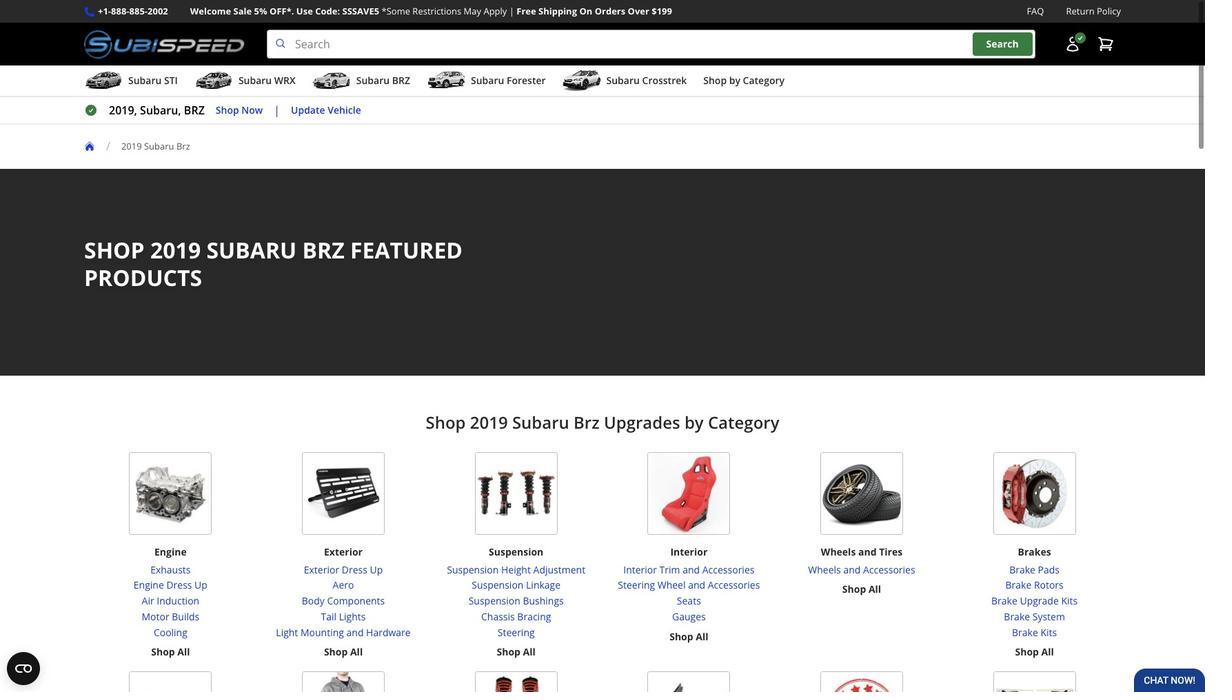 Task type: locate. For each thing, give the bounding box(es) containing it.
shop all link
[[842, 582, 881, 598], [670, 629, 708, 645], [151, 645, 190, 661], [324, 645, 363, 661], [497, 645, 536, 661], [1015, 645, 1054, 661]]

all down steering link
[[523, 646, 536, 659]]

1 vertical spatial by
[[685, 411, 704, 434]]

height
[[501, 563, 531, 576]]

wheel
[[658, 579, 686, 592]]

1 horizontal spatial kits
[[1061, 594, 1078, 607]]

1 horizontal spatial interior
[[670, 545, 708, 559]]

subaru for subaru wrx
[[238, 74, 272, 87]]

| left free
[[509, 5, 514, 17]]

brz down subaru,
[[176, 140, 190, 152]]

subaru for subaru crosstrek
[[606, 74, 640, 87]]

gauges
[[672, 610, 706, 623]]

subaru sti button
[[84, 68, 178, 96]]

accessories down tires
[[863, 563, 915, 576]]

brake upgrade kits link
[[991, 594, 1078, 609]]

2 vertical spatial 2019
[[470, 411, 508, 434]]

shop all link for and
[[670, 629, 708, 645]]

brz inside shop 2019 subaru brz featured products
[[302, 235, 344, 265]]

tires
[[879, 545, 903, 559]]

0 horizontal spatial interior
[[623, 563, 657, 576]]

category
[[743, 74, 785, 87], [708, 411, 779, 434]]

sssave5
[[342, 5, 379, 17]]

a subaru brz thumbnail image image
[[312, 70, 351, 91]]

dress up aero at the left of page
[[342, 563, 367, 576]]

faq link
[[1027, 4, 1044, 19]]

0 horizontal spatial by
[[685, 411, 704, 434]]

1 horizontal spatial dress
[[342, 563, 367, 576]]

dress
[[342, 563, 367, 576], [166, 579, 192, 592]]

engine image image
[[129, 452, 212, 535]]

2 vertical spatial brz
[[302, 235, 344, 265]]

brake down brake pads link
[[1006, 579, 1032, 592]]

welcome sale 5% off*. use code: sssave5 *some restrictions may apply | free shipping on orders over $199
[[190, 5, 672, 17]]

shop inside engine exhausts engine dress up air induction motor builds cooling shop all
[[151, 646, 175, 659]]

on
[[579, 5, 592, 17]]

interior image image
[[648, 452, 730, 535]]

use
[[296, 5, 313, 17]]

shop all link down cooling link
[[151, 645, 190, 661]]

suspension left height
[[447, 563, 499, 576]]

accessories
[[702, 563, 755, 576], [863, 563, 915, 576], [708, 579, 760, 592]]

all down light mounting and hardware link
[[350, 646, 363, 659]]

1 vertical spatial dress
[[166, 579, 192, 592]]

up inside exterior exterior dress up aero body components tail lights light mounting and hardware shop all
[[370, 563, 383, 576]]

0 vertical spatial brz
[[392, 74, 410, 87]]

shop by category
[[703, 74, 785, 87]]

sti
[[164, 74, 178, 87]]

products
[[84, 263, 202, 292]]

kits down 'system'
[[1041, 626, 1057, 639]]

2019 inside shop 2019 subaru brz featured products
[[150, 235, 201, 265]]

0 horizontal spatial 2019
[[121, 140, 142, 152]]

policy
[[1097, 5, 1121, 17]]

seats
[[677, 594, 701, 607]]

exterior up aero at the left of page
[[304, 563, 339, 576]]

1 vertical spatial kits
[[1041, 626, 1057, 639]]

aero
[[333, 579, 354, 592]]

shop inside "interior interior trim and accessories steering wheel and accessories seats gauges shop all"
[[670, 630, 693, 643]]

canards image image
[[648, 672, 730, 692]]

subaru for subaru sti
[[128, 74, 162, 87]]

1 vertical spatial steering
[[498, 626, 535, 639]]

brake pads link
[[991, 562, 1078, 578]]

system
[[1033, 610, 1065, 623]]

exterior
[[324, 545, 363, 559], [304, 563, 339, 576]]

exterior exterior dress up aero body components tail lights light mounting and hardware shop all
[[276, 545, 411, 659]]

suspension up height
[[489, 545, 544, 559]]

up up "induction"
[[194, 579, 207, 592]]

by
[[729, 74, 740, 87], [685, 411, 704, 434]]

steering down chassis bracing link
[[498, 626, 535, 639]]

0 vertical spatial up
[[370, 563, 383, 576]]

subaru
[[128, 74, 162, 87], [238, 74, 272, 87], [356, 74, 390, 87], [471, 74, 504, 87], [606, 74, 640, 87], [144, 140, 174, 152], [512, 411, 569, 434]]

light
[[276, 626, 298, 639]]

1 vertical spatial wheels
[[808, 563, 841, 576]]

kits
[[1061, 594, 1078, 607], [1041, 626, 1057, 639]]

0 vertical spatial dress
[[342, 563, 367, 576]]

shop all link down wheels and accessories link
[[842, 582, 881, 598]]

induction
[[157, 594, 199, 607]]

all
[[869, 583, 881, 596], [696, 630, 708, 643], [177, 646, 190, 659], [350, 646, 363, 659], [523, 646, 536, 659], [1041, 646, 1054, 659]]

1 horizontal spatial up
[[370, 563, 383, 576]]

1 vertical spatial exterior
[[304, 563, 339, 576]]

subaru forester button
[[427, 68, 546, 96]]

update vehicle
[[291, 103, 361, 116]]

| right now at top
[[274, 103, 280, 118]]

steering
[[618, 579, 655, 592], [498, 626, 535, 639]]

steering inside "interior interior trim and accessories steering wheel and accessories seats gauges shop all"
[[618, 579, 655, 592]]

shop inside wheels and tires wheels and accessories shop all
[[842, 583, 866, 596]]

0 horizontal spatial steering
[[498, 626, 535, 639]]

up up aero link at the left of the page
[[370, 563, 383, 576]]

brakes
[[1018, 545, 1051, 559]]

0 horizontal spatial dress
[[166, 579, 192, 592]]

body
[[302, 594, 325, 607]]

0 vertical spatial engine
[[154, 545, 187, 559]]

0 vertical spatial exterior
[[324, 545, 363, 559]]

engine up 'air'
[[134, 579, 164, 592]]

1 vertical spatial category
[[708, 411, 779, 434]]

shop all link for bushings
[[497, 645, 536, 661]]

0 vertical spatial wheels
[[821, 545, 856, 559]]

forester
[[507, 74, 546, 87]]

return policy link
[[1066, 4, 1121, 19]]

subaru inside "dropdown button"
[[356, 74, 390, 87]]

adjustment
[[533, 563, 585, 576]]

shop
[[703, 74, 727, 87], [216, 103, 239, 116], [426, 411, 466, 434], [842, 583, 866, 596], [670, 630, 693, 643], [151, 646, 175, 659], [324, 646, 348, 659], [497, 646, 521, 659], [1015, 646, 1039, 659]]

restrictions
[[413, 5, 461, 17]]

1 horizontal spatial steering
[[618, 579, 655, 592]]

all down cooling link
[[177, 646, 190, 659]]

1 horizontal spatial brz
[[574, 411, 600, 434]]

2002
[[148, 5, 168, 17]]

0 vertical spatial kits
[[1061, 594, 1078, 607]]

5%
[[254, 5, 267, 17]]

shop inside dropdown button
[[703, 74, 727, 87]]

wheels and tires image image
[[820, 452, 903, 535]]

exhausts link
[[134, 562, 207, 578]]

0 vertical spatial interior
[[670, 545, 708, 559]]

a subaru sti thumbnail image image
[[84, 70, 123, 91]]

bracing
[[517, 610, 551, 623]]

shop all link down light mounting and hardware link
[[324, 645, 363, 661]]

1 vertical spatial interior
[[623, 563, 657, 576]]

2 horizontal spatial 2019
[[470, 411, 508, 434]]

brz
[[392, 74, 410, 87], [184, 103, 205, 118], [302, 235, 344, 265]]

1 horizontal spatial 2019
[[150, 235, 201, 265]]

1 vertical spatial 2019
[[150, 235, 201, 265]]

featured
[[350, 235, 463, 265]]

subaru for subaru brz
[[356, 74, 390, 87]]

dress inside engine exhausts engine dress up air induction motor builds cooling shop all
[[166, 579, 192, 592]]

shop all link for motor
[[151, 645, 190, 661]]

upgrades
[[604, 411, 680, 434]]

brake system link
[[991, 609, 1078, 625]]

shop all link down steering link
[[497, 645, 536, 661]]

1 horizontal spatial by
[[729, 74, 740, 87]]

1 vertical spatial |
[[274, 103, 280, 118]]

interior left trim
[[623, 563, 657, 576]]

exterior up exterior dress up link
[[324, 545, 363, 559]]

subaru inside subaru sti dropdown button
[[128, 74, 162, 87]]

2 horizontal spatial brz
[[392, 74, 410, 87]]

shop all link for kits
[[1015, 645, 1054, 661]]

subaru inside the 'subaru wrx' dropdown button
[[238, 74, 272, 87]]

dress up "induction"
[[166, 579, 192, 592]]

1 vertical spatial brz
[[184, 103, 205, 118]]

0 vertical spatial steering
[[618, 579, 655, 592]]

0 horizontal spatial |
[[274, 103, 280, 118]]

brakes image image
[[993, 452, 1076, 535]]

interior up the interior trim and accessories link
[[670, 545, 708, 559]]

chassis bracing link
[[447, 609, 585, 625]]

complete led lighting kits image image
[[993, 672, 1076, 692]]

subaru inside subaru crosstrek dropdown button
[[606, 74, 640, 87]]

all down wheels and accessories link
[[869, 583, 881, 596]]

open widget image
[[7, 652, 40, 685]]

0 vertical spatial category
[[743, 74, 785, 87]]

suspension bushings link
[[447, 594, 585, 609]]

all down gauges link
[[696, 630, 708, 643]]

wheels and tires wheels and accessories shop all
[[808, 545, 915, 596]]

all down brake kits 'link'
[[1041, 646, 1054, 659]]

body components link
[[276, 594, 411, 609]]

faq
[[1027, 5, 1044, 17]]

kits up 'system'
[[1061, 594, 1078, 607]]

brakes brake pads brake rotors brake upgrade kits brake system brake kits shop all
[[991, 545, 1078, 659]]

shop inside the brakes brake pads brake rotors brake upgrade kits brake system brake kits shop all
[[1015, 646, 1039, 659]]

interior
[[670, 545, 708, 559], [623, 563, 657, 576]]

struts and shocks image image
[[475, 672, 558, 692]]

+1-888-885-2002 link
[[98, 4, 168, 19]]

shop all link down gauges link
[[670, 629, 708, 645]]

over
[[628, 5, 649, 17]]

shop all link down brake kits 'link'
[[1015, 645, 1054, 661]]

air induction link
[[134, 594, 207, 609]]

steering left the wheel
[[618, 579, 655, 592]]

brz left upgrades
[[574, 411, 600, 434]]

/
[[106, 139, 110, 154]]

0 vertical spatial 2019
[[121, 140, 142, 152]]

up inside engine exhausts engine dress up air induction motor builds cooling shop all
[[194, 579, 207, 592]]

aero link
[[276, 578, 411, 594]]

1 vertical spatial up
[[194, 579, 207, 592]]

engine
[[154, 545, 187, 559], [134, 579, 164, 592]]

up
[[370, 563, 383, 576], [194, 579, 207, 592]]

1 horizontal spatial brz
[[302, 235, 344, 265]]

engine up "exhausts"
[[154, 545, 187, 559]]

0 horizontal spatial up
[[194, 579, 207, 592]]

motor
[[142, 610, 169, 623]]

apply
[[484, 5, 507, 17]]

subaru inside subaru forester dropdown button
[[471, 74, 504, 87]]

1 vertical spatial engine
[[134, 579, 164, 592]]

1 horizontal spatial |
[[509, 5, 514, 17]]

0 vertical spatial brz
[[176, 140, 190, 152]]

0 vertical spatial by
[[729, 74, 740, 87]]



Task type: describe. For each thing, give the bounding box(es) containing it.
all inside wheels and tires wheels and accessories shop all
[[869, 583, 881, 596]]

888-
[[111, 5, 129, 17]]

a subaru crosstrek thumbnail image image
[[562, 70, 601, 91]]

mounting
[[301, 626, 344, 639]]

category inside dropdown button
[[743, 74, 785, 87]]

shop now
[[216, 103, 263, 116]]

all inside the brakes brake pads brake rotors brake upgrade kits brake system brake kits shop all
[[1041, 646, 1054, 659]]

suspension up chassis
[[469, 594, 520, 607]]

shop inside exterior exterior dress up aero body components tail lights light mounting and hardware shop all
[[324, 646, 348, 659]]

code:
[[315, 5, 340, 17]]

dress inside exterior exterior dress up aero body components tail lights light mounting and hardware shop all
[[342, 563, 367, 576]]

pads
[[1038, 563, 1060, 576]]

subaru forester
[[471, 74, 546, 87]]

brake kits link
[[991, 625, 1078, 641]]

welcome
[[190, 5, 231, 17]]

2019, subaru, brz
[[109, 103, 205, 118]]

subaru sti
[[128, 74, 178, 87]]

shop all link for all
[[842, 582, 881, 598]]

steering wheel and accessories link
[[618, 578, 760, 594]]

shipping
[[538, 5, 577, 17]]

wrx
[[274, 74, 296, 87]]

shop now link
[[216, 103, 263, 118]]

interior interior trim and accessories steering wheel and accessories seats gauges shop all
[[618, 545, 760, 643]]

shop
[[84, 235, 145, 265]]

components
[[327, 594, 385, 607]]

exterior dress up link
[[276, 562, 411, 578]]

rotors
[[1034, 579, 1064, 592]]

2019 subaru brz
[[121, 140, 190, 152]]

accessories up steering wheel and accessories link
[[702, 563, 755, 576]]

brake down brake system link
[[1012, 626, 1038, 639]]

shop inside suspension suspension height adjustment suspension linkage suspension bushings chassis bracing steering shop all
[[497, 646, 521, 659]]

subaru for subaru forester
[[471, 74, 504, 87]]

search button
[[972, 33, 1033, 56]]

free
[[517, 5, 536, 17]]

lights
[[339, 610, 366, 623]]

steering link
[[447, 625, 585, 641]]

and inside exterior exterior dress up aero body components tail lights light mounting and hardware shop all
[[346, 626, 364, 639]]

update vehicle button
[[291, 103, 361, 118]]

brake down brake upgrade kits link at bottom
[[1004, 610, 1030, 623]]

builds
[[172, 610, 199, 623]]

0 horizontal spatial brz
[[184, 103, 205, 118]]

accessories inside wheels and tires wheels and accessories shop all
[[863, 563, 915, 576]]

orders
[[595, 5, 625, 17]]

a subaru wrx thumbnail image image
[[194, 70, 233, 91]]

home image
[[84, 141, 95, 152]]

a subaru forester thumbnail image image
[[427, 70, 465, 91]]

1 vertical spatial brz
[[574, 411, 600, 434]]

subaru crosstrek button
[[562, 68, 687, 96]]

all inside suspension suspension height adjustment suspension linkage suspension bushings chassis bracing steering shop all
[[523, 646, 536, 659]]

subispeed logo image
[[84, 30, 245, 59]]

now
[[242, 103, 263, 116]]

0 vertical spatial |
[[509, 5, 514, 17]]

linkage
[[526, 579, 561, 592]]

shop 2019 subaru brz upgrades by category
[[426, 411, 779, 434]]

return
[[1066, 5, 1095, 17]]

suspension down suspension height adjustment 'link'
[[472, 579, 524, 592]]

0 horizontal spatial kits
[[1041, 626, 1057, 639]]

cooling
[[154, 626, 187, 639]]

+1-888-885-2002
[[98, 5, 168, 17]]

all inside exterior exterior dress up aero body components tail lights light mounting and hardware shop all
[[350, 646, 363, 659]]

gauges link
[[618, 609, 760, 625]]

subaru
[[206, 235, 297, 265]]

seats link
[[618, 594, 760, 609]]

sale
[[233, 5, 252, 17]]

may
[[464, 5, 481, 17]]

crosstrek
[[642, 74, 687, 87]]

wheels and accessories link
[[808, 562, 915, 578]]

upgrade
[[1020, 594, 1059, 607]]

brake down brake rotors link at the right bottom of page
[[991, 594, 1018, 607]]

brz inside "dropdown button"
[[392, 74, 410, 87]]

tail
[[321, 610, 337, 623]]

exhausts
[[150, 563, 191, 576]]

885-
[[129, 5, 148, 17]]

accessories down the interior trim and accessories link
[[708, 579, 760, 592]]

subaru brz button
[[312, 68, 410, 96]]

suspension linkage link
[[447, 578, 585, 594]]

brake rotors link
[[991, 578, 1078, 594]]

subaru brz
[[356, 74, 410, 87]]

2019 for shop
[[150, 235, 201, 265]]

engine dress up link
[[134, 578, 207, 594]]

exterior image image
[[302, 452, 385, 535]]

suspension image image
[[475, 452, 558, 535]]

update
[[291, 103, 325, 116]]

drivetrain image image
[[129, 672, 212, 692]]

bushings
[[523, 594, 564, 607]]

motor builds link
[[134, 609, 207, 625]]

suspension height adjustment link
[[447, 562, 585, 578]]

vehicle
[[328, 103, 361, 116]]

search input field
[[267, 30, 1036, 59]]

$199
[[652, 5, 672, 17]]

button image
[[1064, 36, 1081, 52]]

subaru wrx
[[238, 74, 296, 87]]

return policy
[[1066, 5, 1121, 17]]

0 horizontal spatial brz
[[176, 140, 190, 152]]

interior trim and accessories link
[[618, 562, 760, 578]]

all inside engine exhausts engine dress up air induction motor builds cooling shop all
[[177, 646, 190, 659]]

suspension suspension height adjustment suspension linkage suspension bushings chassis bracing steering shop all
[[447, 545, 585, 659]]

*some
[[382, 5, 410, 17]]

all inside "interior interior trim and accessories steering wheel and accessories seats gauges shop all"
[[696, 630, 708, 643]]

tail lights link
[[276, 609, 411, 625]]

steering inside suspension suspension height adjustment suspension linkage suspension bushings chassis bracing steering shop all
[[498, 626, 535, 639]]

2019,
[[109, 103, 137, 118]]

by inside dropdown button
[[729, 74, 740, 87]]

brake up brake rotors link at the right bottom of page
[[1009, 563, 1036, 576]]

search
[[986, 37, 1019, 51]]

chassis
[[481, 610, 515, 623]]

engine exhausts engine dress up air induction motor builds cooling shop all
[[134, 545, 207, 659]]

2019 for shop
[[470, 411, 508, 434]]

trim
[[660, 563, 680, 576]]

shop all link for tail
[[324, 645, 363, 661]]

hardware
[[366, 626, 411, 639]]

shop 2019 subaru brz featured products
[[84, 235, 463, 292]]

air
[[142, 594, 154, 607]]



Task type: vqa. For each thing, say whether or not it's contained in the screenshot.
the middle 2019
yes



